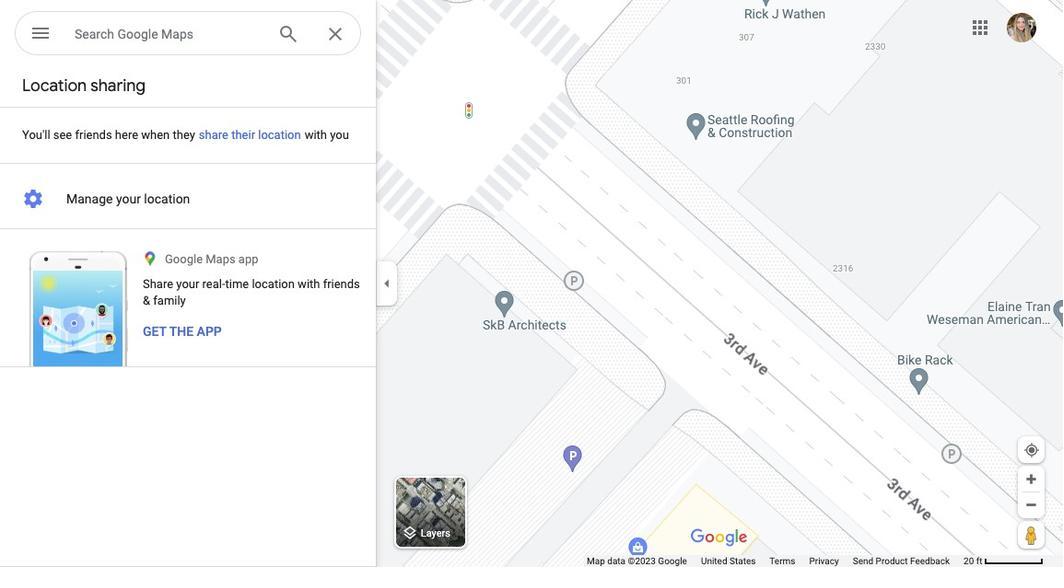 Task type: locate. For each thing, give the bounding box(es) containing it.
footer
[[587, 556, 964, 568]]

2 horizontal spatial google
[[658, 556, 687, 567]]

app inside button
[[197, 324, 222, 339]]

location
[[22, 76, 87, 97]]

with left the you
[[305, 128, 327, 142]]

with right time
[[298, 277, 320, 291]]

app
[[238, 252, 258, 266], [197, 324, 222, 339]]

terms button
[[770, 556, 796, 568]]

friends
[[75, 128, 112, 142], [323, 277, 360, 291]]

1 horizontal spatial your
[[176, 277, 199, 291]]

none search field inside google maps element
[[15, 11, 361, 59]]

location down when on the left top of page
[[144, 192, 190, 206]]

maps inside "search field"
[[161, 27, 193, 41]]

0 horizontal spatial google
[[117, 27, 158, 41]]

google maps app
[[165, 252, 258, 266]]

google right search
[[117, 27, 158, 41]]

get the app button
[[143, 322, 222, 341]]

with inside share your real-time location with friends & family
[[298, 277, 320, 291]]

1 vertical spatial your
[[176, 277, 199, 291]]

friends left collapse side panel icon
[[323, 277, 360, 291]]

google inside footer
[[658, 556, 687, 567]]

1 horizontal spatial google
[[165, 252, 203, 266]]

friends inside share your real-time location with friends & family
[[323, 277, 360, 291]]

send product feedback
[[853, 556, 950, 567]]

the
[[169, 324, 194, 339]]

2 vertical spatial google
[[658, 556, 687, 567]]

see
[[53, 128, 72, 142]]

None search field
[[15, 11, 361, 59]]

data
[[607, 556, 626, 567]]

1 vertical spatial app
[[197, 324, 222, 339]]

united states button
[[701, 556, 756, 568]]

location right time
[[252, 277, 295, 291]]

show street view coverage image
[[1018, 521, 1045, 549]]

manage
[[66, 192, 113, 206]]

Search Google Maps field
[[15, 11, 361, 56], [75, 22, 263, 44]]

1 horizontal spatial app
[[238, 252, 258, 266]]

app up time
[[238, 252, 258, 266]]

share their location link
[[177, 106, 323, 164]]

show your location image
[[1024, 442, 1040, 459]]

footer containing map data ©2023 google
[[587, 556, 964, 568]]

united states
[[701, 556, 756, 567]]

1 vertical spatial with
[[298, 277, 320, 291]]

share
[[143, 277, 173, 291]]

none search field containing 
[[15, 11, 361, 59]]

google maps element
[[0, 0, 1063, 568]]

with
[[305, 128, 327, 142], [298, 277, 320, 291]]

0 vertical spatial your
[[116, 192, 141, 206]]

google right ©2023
[[658, 556, 687, 567]]

0 vertical spatial maps
[[161, 27, 193, 41]]

maps up real-
[[206, 252, 236, 266]]

0 horizontal spatial your
[[116, 192, 141, 206]]

your for real-
[[176, 277, 199, 291]]

location
[[258, 128, 301, 142], [144, 192, 190, 206], [252, 277, 295, 291]]


[[29, 20, 52, 46]]

your up family
[[176, 277, 199, 291]]

1 vertical spatial friends
[[323, 277, 360, 291]]

0 horizontal spatial friends
[[75, 128, 112, 142]]

1 horizontal spatial maps
[[206, 252, 236, 266]]

zoom in image
[[1025, 473, 1038, 486]]

share
[[199, 128, 228, 142]]

friends right see at the top of page
[[75, 128, 112, 142]]

search google maps
[[75, 27, 193, 41]]

your inside share your real-time location with friends & family
[[176, 277, 199, 291]]

location right their
[[258, 128, 301, 142]]

maps right search
[[161, 27, 193, 41]]

2 vertical spatial location
[[252, 277, 295, 291]]

0 horizontal spatial app
[[197, 324, 222, 339]]

location sharing main content
[[0, 66, 376, 568]]

google
[[117, 27, 158, 41], [165, 252, 203, 266], [658, 556, 687, 567]]

states
[[730, 556, 756, 567]]

1 vertical spatial google
[[165, 252, 203, 266]]

0 vertical spatial google
[[117, 27, 158, 41]]

1 horizontal spatial friends
[[323, 277, 360, 291]]

maps
[[161, 27, 193, 41], [206, 252, 236, 266]]

0 vertical spatial with
[[305, 128, 327, 142]]

google up share
[[165, 252, 203, 266]]

your for location
[[116, 192, 141, 206]]

1 vertical spatial location
[[144, 192, 190, 206]]

app right the
[[197, 324, 222, 339]]

0 vertical spatial app
[[238, 252, 258, 266]]

send product feedback button
[[853, 556, 950, 568]]

search google maps field inside "search field"
[[75, 22, 263, 44]]

google inside field
[[117, 27, 158, 41]]

your right manage
[[116, 192, 141, 206]]

search google maps field containing search google maps
[[15, 11, 361, 56]]

your
[[116, 192, 141, 206], [176, 277, 199, 291]]

ft
[[976, 556, 983, 567]]

0 horizontal spatial maps
[[161, 27, 193, 41]]

1 vertical spatial maps
[[206, 252, 236, 266]]



Task type: describe. For each thing, give the bounding box(es) containing it.
&
[[143, 294, 150, 308]]

share your real-time location with friends & family
[[143, 277, 360, 308]]

©2023
[[628, 556, 656, 567]]

20
[[964, 556, 974, 567]]

their
[[231, 128, 255, 142]]

here
[[115, 128, 138, 142]]

you'll
[[22, 128, 50, 142]]

send
[[853, 556, 874, 567]]

time
[[225, 277, 249, 291]]

get
[[143, 324, 166, 339]]

0 vertical spatial friends
[[75, 128, 112, 142]]

map
[[587, 556, 605, 567]]

privacy
[[809, 556, 839, 567]]

maps inside the location sharing main content
[[206, 252, 236, 266]]

 button
[[15, 11, 66, 59]]

app for get the app
[[197, 324, 222, 339]]

zoom out image
[[1025, 498, 1038, 512]]

map data ©2023 google
[[587, 556, 687, 567]]

you'll see friends here when they share their location with you
[[22, 128, 349, 142]]

you
[[330, 128, 349, 142]]

app for google maps app
[[238, 252, 258, 266]]

20 ft button
[[964, 556, 1044, 567]]

20 ft
[[964, 556, 983, 567]]

google account: michelle dermenjian  
(michelle.dermenjian@adept.ai) image
[[1007, 13, 1037, 42]]

get the app
[[143, 324, 222, 339]]

united
[[701, 556, 727, 567]]

they
[[173, 128, 195, 142]]

when
[[141, 128, 170, 142]]

privacy button
[[809, 556, 839, 568]]

0 vertical spatial location
[[258, 128, 301, 142]]

manage your location
[[66, 192, 190, 206]]

google inside the location sharing main content
[[165, 252, 203, 266]]

footer inside google maps element
[[587, 556, 964, 568]]

collapse side panel image
[[377, 274, 397, 294]]

location inside share your real-time location with friends & family
[[252, 277, 295, 291]]

manage your location link
[[0, 181, 376, 217]]

terms
[[770, 556, 796, 567]]

real-
[[202, 277, 225, 291]]

product
[[876, 556, 908, 567]]

search
[[75, 27, 114, 41]]

layers
[[421, 528, 450, 540]]

feedback
[[910, 556, 950, 567]]

location sharing
[[22, 76, 146, 97]]

family
[[153, 294, 186, 308]]

sharing
[[91, 76, 146, 97]]



Task type: vqa. For each thing, say whether or not it's contained in the screenshot.
search field containing Filters
no



